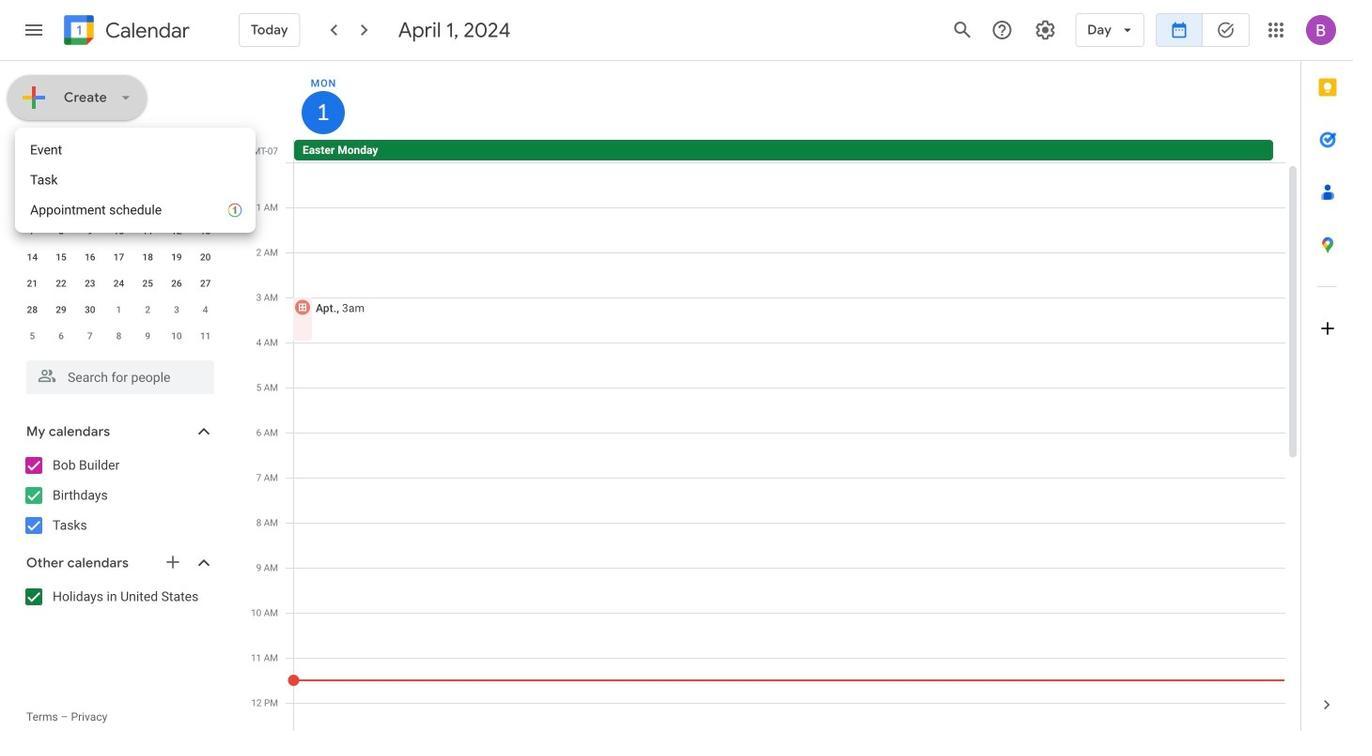 Task type: vqa. For each thing, say whether or not it's contained in the screenshot.
5 element at the left of page
no



Task type: locate. For each thing, give the bounding box(es) containing it.
24 element
[[108, 272, 130, 295]]

15 element
[[50, 246, 72, 269]]

None search field
[[0, 353, 233, 395]]

may 2 element
[[136, 299, 159, 321]]

27 element
[[194, 272, 217, 295]]

20 element
[[194, 246, 217, 269]]

grid
[[241, 61, 1300, 732]]

18 element
[[136, 246, 159, 269]]

cell
[[288, 163, 1285, 732], [47, 192, 76, 218], [162, 192, 191, 218]]

may 5 element
[[21, 325, 44, 348]]

26 element
[[165, 272, 188, 295]]

heading
[[101, 19, 190, 42]]

25 element
[[136, 272, 159, 295]]

10 element
[[108, 220, 130, 242]]

2 horizontal spatial cell
[[288, 163, 1285, 732]]

29 element
[[50, 299, 72, 321]]

row group
[[18, 192, 220, 350]]

settings menu image
[[1034, 19, 1056, 41]]

17 element
[[108, 246, 130, 269]]

8 element
[[50, 220, 72, 242]]

main drawer image
[[23, 19, 45, 41]]

12 element
[[165, 220, 188, 242]]

Search for people text field
[[38, 361, 203, 395]]

0 horizontal spatial cell
[[47, 192, 76, 218]]

13 element
[[194, 220, 217, 242]]

may 1 element
[[108, 299, 130, 321]]

march 31 element
[[21, 194, 44, 216]]

2 element
[[79, 194, 101, 216]]

may 7 element
[[79, 325, 101, 348]]

21 element
[[21, 272, 44, 295]]

tab list
[[1301, 61, 1353, 679]]

row
[[286, 140, 1300, 163], [286, 163, 1285, 732], [18, 165, 220, 192], [18, 192, 220, 218], [18, 218, 220, 244], [18, 244, 220, 271], [18, 271, 220, 297], [18, 297, 220, 323], [18, 323, 220, 350]]



Task type: describe. For each thing, give the bounding box(es) containing it.
may 6 element
[[50, 325, 72, 348]]

may 11 element
[[194, 325, 217, 348]]

may 9 element
[[136, 325, 159, 348]]

16 element
[[79, 246, 101, 269]]

may 3 element
[[165, 299, 188, 321]]

3 element
[[108, 194, 130, 216]]

11 element
[[136, 220, 159, 242]]

22 element
[[50, 272, 72, 295]]

add other calendars image
[[163, 553, 182, 572]]

4 element
[[136, 194, 159, 216]]

1 horizontal spatial cell
[[162, 192, 191, 218]]

19 element
[[165, 246, 188, 269]]

april 2024 grid
[[18, 165, 220, 350]]

may 8 element
[[108, 325, 130, 348]]

monday, april 1, today element
[[302, 91, 345, 134]]

heading inside calendar element
[[101, 19, 190, 42]]

23 element
[[79, 272, 101, 295]]

1, today element
[[50, 194, 72, 216]]

may 4 element
[[194, 299, 217, 321]]

my calendars list
[[4, 451, 233, 541]]

30 element
[[79, 299, 101, 321]]

calendar element
[[60, 11, 190, 53]]

7 element
[[21, 220, 44, 242]]

14 element
[[21, 246, 44, 269]]

28 element
[[21, 299, 44, 321]]

may 10 element
[[165, 325, 188, 348]]

9 element
[[79, 220, 101, 242]]



